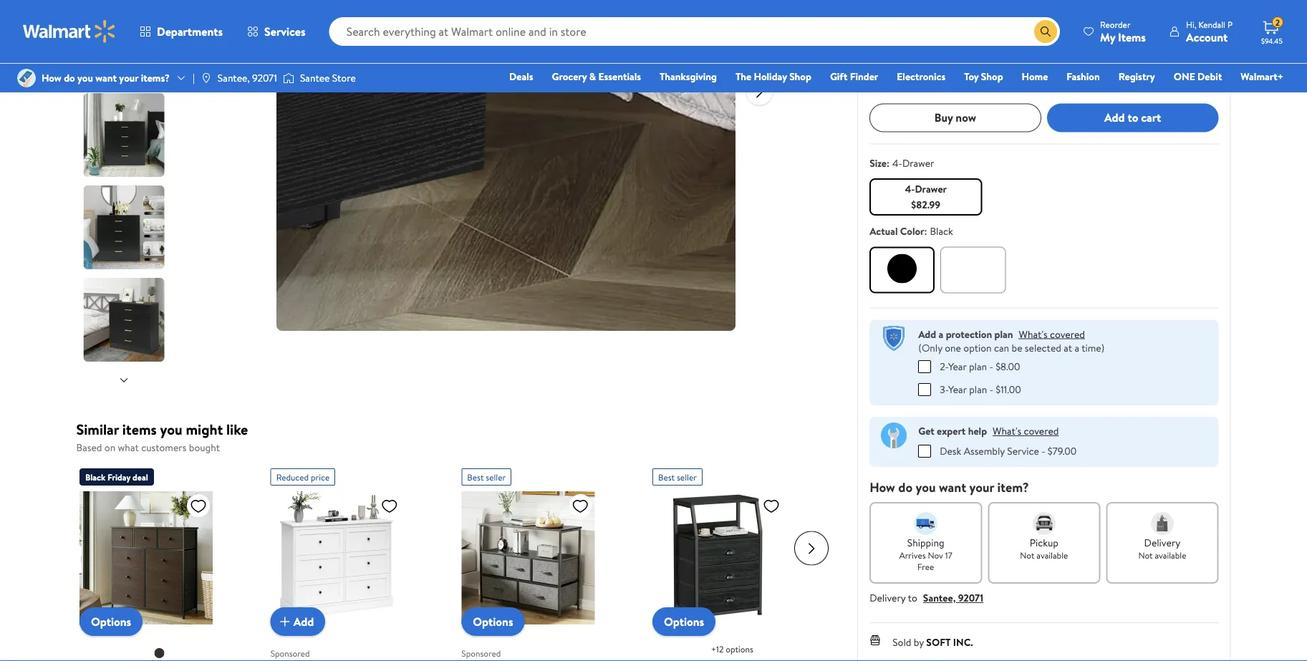 Task type: describe. For each thing, give the bounding box(es) containing it.
next slide for similar items you might like list image
[[795, 531, 829, 566]]

option
[[964, 341, 992, 355]]

do for how do you want your items?
[[64, 71, 75, 85]]

selected
[[1025, 341, 1062, 355]]

reahome 9 drawers dresser, chest of drawers fabric dressers with leather finish for adult dressers for bedroom brown image
[[79, 491, 212, 625]]

available for delivery
[[1156, 549, 1187, 561]]

account
[[1187, 29, 1228, 45]]

one debit link
[[1168, 69, 1229, 84]]

arrives
[[900, 549, 926, 561]]

next image image
[[118, 375, 130, 386]]

hi,
[[1187, 18, 1197, 30]]

1 product group from the left
[[79, 463, 239, 661]]

item?
[[998, 479, 1030, 496]]

desk assembly service - $79.00
[[940, 444, 1077, 458]]

in_home_installation logo image
[[882, 423, 907, 448]]

seller for +12 options
[[677, 471, 697, 483]]

home
[[1022, 70, 1049, 83]]

gift finder
[[830, 70, 879, 83]]

0 horizontal spatial santee,
[[218, 71, 250, 85]]

681
[[935, 21, 948, 33]]

not for delivery
[[1139, 549, 1153, 561]]

$11.00
[[996, 382, 1022, 396]]

get
[[919, 424, 935, 438]]

$94.45
[[1262, 36, 1283, 46]]

rustic brown image
[[153, 647, 165, 659]]

toy shop
[[965, 70, 1004, 83]]

seller for sponsored
[[486, 471, 506, 483]]

best for +12 options
[[658, 471, 675, 483]]

- for $8.00
[[990, 360, 994, 374]]

gift
[[830, 70, 848, 83]]

toy shop link
[[958, 69, 1010, 84]]

intent image for delivery image
[[1152, 512, 1175, 535]]

+12 options
[[711, 643, 753, 655]]

nov
[[928, 549, 944, 561]]

size : 4-drawer
[[870, 156, 935, 170]]

sponsored for best
[[461, 647, 501, 659]]

grocery
[[552, 70, 587, 83]]

options link for +12 options
[[652, 607, 716, 636]]

add to favorites list, furnulem classic nightstand with 3 drawers, fabric dresser organizer vertical storage tower, stable bedroom end table with open shelf, black oak image
[[763, 497, 780, 515]]

want for items?
[[95, 71, 117, 85]]

similar
[[76, 420, 119, 440]]

inc.
[[954, 635, 974, 649]]

walmart image
[[23, 20, 116, 43]]

bought
[[189, 441, 220, 455]]

fashion
[[1067, 70, 1101, 83]]

next media item image
[[751, 83, 768, 101]]

0 horizontal spatial 92071
[[252, 71, 277, 85]]

soft
[[927, 635, 951, 649]]

plan inside add a protection plan what's covered (only one option can be selected at a time)
[[995, 327, 1014, 341]]

(3.7) 681 reviews
[[916, 21, 977, 33]]

dressers for bedroom, heavy duty 4-drawer wood chest of drawers, modern storage bedroom chest for kids room, black vertical storage cabinet for bathroom, closet, entryway, hallway, nursery, l2027 - image 3 of 10 image
[[83, 93, 167, 177]]

Search search field
[[329, 17, 1061, 46]]

&
[[590, 70, 596, 83]]

how do you want your items?
[[42, 71, 170, 85]]

dressers for bedroom, heavy duty 4-drawer wood chest of drawers, modern storage bedroom chest for kids room, black vertical storage cabinet for bathroom, closet, entryway, hallway, nursery, l2027 - image 5 of 10 image
[[83, 278, 167, 362]]

black inside the product group
[[85, 471, 105, 483]]

$79.00
[[1048, 444, 1077, 458]]

drawer inside 4-drawer $82.99
[[915, 182, 947, 196]]

reduced
[[276, 471, 309, 483]]

buy
[[935, 110, 953, 125]]

size list
[[867, 175, 1222, 218]]

3-year plan - $11.00
[[940, 382, 1022, 396]]

one
[[1174, 70, 1196, 83]]

departments
[[157, 24, 223, 39]]

santee, 92071
[[218, 71, 277, 85]]

1 vertical spatial what's
[[993, 424, 1022, 438]]

intent image for shipping image
[[915, 512, 938, 535]]

price
[[311, 471, 329, 483]]

1 vertical spatial santee,
[[924, 591, 956, 605]]

options
[[726, 643, 753, 655]]

deals link
[[503, 69, 540, 84]]

store
[[332, 71, 356, 85]]

0 vertical spatial :
[[887, 156, 890, 170]]

electronics link
[[891, 69, 953, 84]]

dressers for bedroom, heavy duty 4-drawer wood chest of drawers, modern storage bedroom chest for kids room, black vertical storage cabinet for bathroom, closet, entryway, hallway, nursery, l2027 - image 4 of 10 image
[[83, 186, 167, 269]]

sold by soft inc.
[[893, 635, 974, 649]]

best seller for +12 options
[[658, 471, 697, 483]]

be
[[1012, 341, 1023, 355]]

to for delivery
[[908, 591, 918, 605]]

the
[[736, 70, 752, 83]]

dressers for bedroom, heavy duty 4-drawer wood chest of drawers, modern storage bedroom chest for kids room, black vertical storage cabinet for bathroom, closet, entryway, hallway, nursery, l2027 image
[[275, 0, 736, 331]]

items?
[[141, 71, 170, 85]]

delivery not available
[[1139, 536, 1187, 561]]

electronics
[[897, 70, 946, 83]]

shipping arrives nov 17 free
[[900, 536, 953, 573]]

0 vertical spatial $82.99
[[915, 46, 973, 73]]

3-Year plan - $11.00 checkbox
[[919, 383, 932, 396]]

plan for $11.00
[[970, 382, 988, 396]]

now $82.99
[[870, 46, 973, 73]]

color
[[901, 224, 925, 238]]

add to favorites list, homfa 6 drawer double dresser white, wood storage cabinet for living room, chest of drawers for bedroom image
[[381, 497, 398, 515]]

what
[[118, 441, 139, 455]]

finder
[[850, 70, 879, 83]]

on
[[104, 441, 116, 455]]

actual
[[870, 224, 898, 238]]

1 horizontal spatial 92071
[[959, 591, 984, 605]]

furnulem classic nightstand with 3 drawers, fabric dresser organizer vertical storage tower, stable bedroom end table with open shelf, black oak image
[[652, 491, 786, 625]]

santee
[[300, 71, 330, 85]]

681 reviews link
[[932, 21, 977, 33]]

deal
[[132, 471, 148, 483]]

size
[[870, 156, 887, 170]]

search icon image
[[1041, 26, 1052, 37]]

fashion link
[[1061, 69, 1107, 84]]

reduced price
[[276, 471, 329, 483]]

like
[[226, 420, 248, 440]]

protection
[[946, 327, 993, 341]]

$8.00
[[996, 360, 1021, 374]]

- for $79.00
[[1042, 444, 1046, 458]]

add to cart image
[[276, 613, 293, 630]]

toy
[[965, 70, 979, 83]]

actual color : black
[[870, 224, 954, 238]]

 image for santee store
[[283, 71, 294, 85]]

pickup not available
[[1021, 536, 1069, 561]]

to for add
[[1128, 110, 1139, 125]]

your for items?
[[119, 71, 139, 85]]

1 options from the left
[[91, 614, 131, 630]]

3-
[[940, 382, 949, 396]]

deals
[[510, 70, 534, 83]]

the holiday shop link
[[730, 69, 818, 84]]

online
[[953, 78, 976, 90]]

walmart+ link
[[1235, 69, 1291, 84]]

kendall
[[1199, 18, 1226, 30]]

walmart+
[[1241, 70, 1284, 83]]



Task type: vqa. For each thing, say whether or not it's contained in the screenshot.
left 50+
no



Task type: locate. For each thing, give the bounding box(es) containing it.
add button
[[270, 607, 325, 636]]

$82.99 up color
[[912, 198, 941, 212]]

you for how do you want your item?
[[916, 479, 936, 496]]

best seller
[[467, 471, 506, 483], [658, 471, 697, 483]]

to left "cart"
[[1128, 110, 1139, 125]]

1 vertical spatial do
[[899, 479, 913, 496]]

1 horizontal spatial santee,
[[924, 591, 956, 605]]

- for $11.00
[[990, 382, 994, 396]]

0 horizontal spatial best
[[467, 471, 484, 483]]

1 horizontal spatial 4-
[[905, 182, 915, 196]]

2 sponsored from the left
[[461, 647, 501, 659]]

plan for $8.00
[[970, 360, 988, 374]]

sponsored for reduced
[[270, 647, 310, 659]]

1 not from the left
[[1021, 549, 1035, 561]]

1 horizontal spatial seller
[[677, 471, 697, 483]]

a
[[939, 327, 944, 341], [1075, 341, 1080, 355]]

: down 4-drawer $82.99
[[925, 224, 928, 238]]

0 horizontal spatial black
[[85, 471, 105, 483]]

4- down size : 4-drawer
[[905, 182, 915, 196]]

: up actual
[[887, 156, 890, 170]]

buy now
[[935, 110, 977, 125]]

dresser for bedroom tv stand with storage entertainment center dresser with 5 fabric drawers with open storage shelf for bedroom living room hallway image
[[461, 491, 595, 625]]

not inside delivery not available
[[1139, 549, 1153, 561]]

santee, down free on the bottom of page
[[924, 591, 956, 605]]

3 product group from the left
[[461, 463, 621, 661]]

0 horizontal spatial  image
[[17, 69, 36, 87]]

1 horizontal spatial :
[[925, 224, 928, 238]]

your
[[119, 71, 139, 85], [970, 479, 995, 496]]

to
[[1128, 110, 1139, 125], [908, 591, 918, 605]]

based
[[76, 441, 102, 455]]

1 vertical spatial want
[[939, 479, 967, 496]]

seller
[[486, 471, 506, 483], [677, 471, 697, 483]]

(only
[[919, 341, 943, 355]]

help
[[969, 424, 988, 438]]

delivery inside delivery not available
[[1145, 536, 1181, 550]]

1 horizontal spatial not
[[1139, 549, 1153, 561]]

4 product group from the left
[[652, 463, 812, 661]]

0 horizontal spatial to
[[908, 591, 918, 605]]

options for sponsored
[[473, 614, 513, 630]]

92071 up inc.
[[959, 591, 984, 605]]

sold
[[893, 635, 912, 649]]

2 vertical spatial -
[[1042, 444, 1046, 458]]

items
[[122, 420, 157, 440]]

one debit
[[1174, 70, 1223, 83]]

0 vertical spatial 92071
[[252, 71, 277, 85]]

92071
[[252, 71, 277, 85], [959, 591, 984, 605]]

you down walmart image
[[77, 71, 93, 85]]

1 horizontal spatial best
[[658, 471, 675, 483]]

assembly
[[964, 444, 1005, 458]]

price when purchased online
[[870, 78, 976, 90]]

drawer down size : 4-drawer
[[915, 182, 947, 196]]

4- right size
[[893, 156, 903, 170]]

1 shop from the left
[[790, 70, 812, 83]]

0 vertical spatial what's covered button
[[1019, 327, 1086, 341]]

available inside 'pickup not available'
[[1037, 549, 1069, 561]]

 image right |
[[201, 72, 212, 84]]

plan
[[995, 327, 1014, 341], [970, 360, 988, 374], [970, 382, 988, 396]]

1 horizontal spatial your
[[970, 479, 995, 496]]

4- inside 4-drawer $82.99
[[905, 182, 915, 196]]

1 horizontal spatial add
[[919, 327, 937, 341]]

plan down 2-year plan - $8.00
[[970, 382, 988, 396]]

2 best from the left
[[658, 471, 675, 483]]

0 horizontal spatial want
[[95, 71, 117, 85]]

dressers for bedroom, heavy duty 4-drawer wood chest of drawers, modern storage bedroom chest for kids room, black vertical storage cabinet for bathroom, closet, entryway, hallway, nursery, l2027 - image 2 of 10 image
[[83, 1, 167, 85]]

1 vertical spatial year
[[949, 382, 967, 396]]

2 available from the left
[[1156, 549, 1187, 561]]

0 vertical spatial santee,
[[218, 71, 250, 85]]

2 horizontal spatial options link
[[652, 607, 716, 636]]

1 best seller from the left
[[467, 471, 506, 483]]

drawer up 4-drawer $82.99
[[903, 156, 935, 170]]

0 vertical spatial delivery
[[1145, 536, 1181, 550]]

year down 2-year plan - $8.00
[[949, 382, 967, 396]]

want left items?
[[95, 71, 117, 85]]

product group containing add
[[270, 463, 430, 661]]

want for item?
[[939, 479, 967, 496]]

1 horizontal spatial black
[[931, 224, 954, 238]]

want
[[95, 71, 117, 85], [939, 479, 967, 496]]

1 vertical spatial to
[[908, 591, 918, 605]]

1 vertical spatial covered
[[1024, 424, 1059, 438]]

sponsored
[[270, 647, 310, 659], [461, 647, 501, 659]]

what's covered button for add a protection plan
[[1019, 327, 1086, 341]]

2 vertical spatial you
[[916, 479, 936, 496]]

delivery for not
[[1145, 536, 1181, 550]]

0 vertical spatial you
[[77, 71, 93, 85]]

add for a
[[919, 327, 937, 341]]

0 vertical spatial your
[[119, 71, 139, 85]]

 image for how do you want your items?
[[17, 69, 36, 87]]

you
[[77, 71, 93, 85], [160, 420, 183, 440], [916, 479, 936, 496]]

|
[[193, 71, 195, 85]]

homfa 6 drawer double dresser white, wood storage cabinet for living room, chest of drawers for bedroom image
[[270, 491, 404, 625]]

you for similar items you might like based on what customers bought
[[160, 420, 183, 440]]

1 seller from the left
[[486, 471, 506, 483]]

0 vertical spatial add
[[1105, 110, 1126, 125]]

0 horizontal spatial a
[[939, 327, 944, 341]]

add to favorites list, reahome 9 drawers dresser, chest of drawers fabric dressers with leather finish for adult dressers for bedroom brown image
[[190, 497, 207, 515]]

how for how do you want your items?
[[42, 71, 61, 85]]

1 vertical spatial plan
[[970, 360, 988, 374]]

2
[[1276, 16, 1281, 28]]

0 horizontal spatial :
[[887, 156, 890, 170]]

can
[[995, 341, 1010, 355]]

$82.99 up 'purchased'
[[915, 46, 973, 73]]

shop inside 'link'
[[982, 70, 1004, 83]]

you up intent image for shipping
[[916, 479, 936, 496]]

add to cart
[[1105, 110, 1162, 125]]

time)
[[1082, 341, 1105, 355]]

1 horizontal spatial delivery
[[1145, 536, 1181, 550]]

buy now button
[[870, 103, 1042, 132]]

0 horizontal spatial do
[[64, 71, 75, 85]]

1 vertical spatial your
[[970, 479, 995, 496]]

1 horizontal spatial want
[[939, 479, 967, 496]]

best for sponsored
[[467, 471, 484, 483]]

2 product group from the left
[[270, 463, 430, 661]]

1 horizontal spatial available
[[1156, 549, 1187, 561]]

1 vertical spatial -
[[990, 382, 994, 396]]

1 horizontal spatial you
[[160, 420, 183, 440]]

grocery & essentials link
[[546, 69, 648, 84]]

to inside 'button'
[[1128, 110, 1139, 125]]

now
[[956, 110, 977, 125]]

holiday
[[754, 70, 787, 83]]

available down intent image for delivery
[[1156, 549, 1187, 561]]

1 vertical spatial $82.99
[[912, 198, 941, 212]]

options for +12 options
[[664, 614, 704, 630]]

$82.99 inside 4-drawer $82.99
[[912, 198, 941, 212]]

2 horizontal spatial add
[[1105, 110, 1126, 125]]

items
[[1119, 29, 1147, 45]]

add to favorites list, dresser for bedroom tv stand with storage entertainment center dresser with 5 fabric drawers with open storage shelf for bedroom living room hallway image
[[572, 497, 589, 515]]

0 horizontal spatial sponsored
[[270, 647, 310, 659]]

pickup
[[1030, 536, 1059, 550]]

Walmart Site-Wide search field
[[329, 17, 1061, 46]]

3 options link from the left
[[652, 607, 716, 636]]

covered inside add a protection plan what's covered (only one option can be selected at a time)
[[1051, 327, 1086, 341]]

0 horizontal spatial options
[[91, 614, 131, 630]]

1 horizontal spatial sponsored
[[461, 647, 501, 659]]

1 sponsored from the left
[[270, 647, 310, 659]]

0 horizontal spatial delivery
[[870, 591, 906, 605]]

santee, 92071 button
[[924, 591, 984, 605]]

your left items?
[[119, 71, 139, 85]]

add to cart button
[[1048, 103, 1219, 132]]

covered up service
[[1024, 424, 1059, 438]]

thanksgiving
[[660, 70, 717, 83]]

delivery up sold
[[870, 591, 906, 605]]

0 horizontal spatial not
[[1021, 549, 1035, 561]]

0 vertical spatial how
[[42, 71, 61, 85]]

(3.7)
[[916, 21, 932, 33]]

thanksgiving link
[[654, 69, 724, 84]]

how for how do you want your item?
[[870, 479, 896, 496]]

 image left santee
[[283, 71, 294, 85]]

2 options link from the left
[[461, 607, 525, 636]]

how down "in_home_installation logo"
[[870, 479, 896, 496]]

not
[[1021, 549, 1035, 561], [1139, 549, 1153, 561]]

your left the item?
[[970, 479, 995, 496]]

1 vertical spatial how
[[870, 479, 896, 496]]

your for item?
[[970, 479, 995, 496]]

0 horizontal spatial 4-
[[893, 156, 903, 170]]

1 vertical spatial what's covered button
[[993, 424, 1059, 438]]

registry
[[1119, 70, 1156, 83]]

0 vertical spatial plan
[[995, 327, 1014, 341]]

2-year plan - $8.00
[[940, 360, 1021, 374]]

0 vertical spatial covered
[[1051, 327, 1086, 341]]

1 horizontal spatial do
[[899, 479, 913, 496]]

2-
[[940, 360, 949, 374]]

- left $11.00
[[990, 382, 994, 396]]

shop right the holiday
[[790, 70, 812, 83]]

actual color list
[[867, 244, 1222, 296]]

1 best from the left
[[467, 471, 484, 483]]

2 vertical spatial plan
[[970, 382, 988, 396]]

a left the one
[[939, 327, 944, 341]]

2-Year plan - $8.00 checkbox
[[919, 360, 932, 373]]

3 options from the left
[[664, 614, 704, 630]]

options link
[[79, 607, 142, 636], [461, 607, 525, 636], [652, 607, 716, 636]]

2 horizontal spatial  image
[[283, 71, 294, 85]]

year down the one
[[949, 360, 967, 374]]

santee store
[[300, 71, 356, 85]]

plan down option
[[970, 360, 988, 374]]

2 seller from the left
[[677, 471, 697, 483]]

1 horizontal spatial best seller
[[658, 471, 697, 483]]

year for 3-
[[949, 382, 967, 396]]

add inside add a protection plan what's covered (only one option can be selected at a time)
[[919, 327, 937, 341]]

0 horizontal spatial add
[[293, 614, 314, 629]]

black left friday
[[85, 471, 105, 483]]

reorder
[[1101, 18, 1131, 30]]

1 horizontal spatial to
[[1128, 110, 1139, 125]]

not for pickup
[[1021, 549, 1035, 561]]

intent image for pickup image
[[1033, 512, 1056, 535]]

1 available from the left
[[1037, 549, 1069, 561]]

delivery to santee, 92071
[[870, 591, 984, 605]]

learn more about strikethrough prices image
[[1013, 58, 1025, 69]]

best seller for sponsored
[[467, 471, 506, 483]]

available inside delivery not available
[[1156, 549, 1187, 561]]

0 horizontal spatial best seller
[[467, 471, 506, 483]]

 image down walmart image
[[17, 69, 36, 87]]

0 vertical spatial black
[[931, 224, 954, 238]]

delivery down intent image for delivery
[[1145, 536, 1181, 550]]

what's up desk assembly service - $79.00
[[993, 424, 1022, 438]]

1 vertical spatial 92071
[[959, 591, 984, 605]]

add for to
[[1105, 110, 1126, 125]]

0 vertical spatial 4-
[[893, 156, 903, 170]]

covered right be
[[1051, 327, 1086, 341]]

0 horizontal spatial shop
[[790, 70, 812, 83]]

2 best seller from the left
[[658, 471, 697, 483]]

options link for sponsored
[[461, 607, 525, 636]]

0 horizontal spatial your
[[119, 71, 139, 85]]

0 horizontal spatial available
[[1037, 549, 1069, 561]]

product group
[[79, 463, 239, 661], [270, 463, 430, 661], [461, 463, 621, 661], [652, 463, 812, 661]]

0 horizontal spatial options link
[[79, 607, 142, 636]]

you for how do you want your items?
[[77, 71, 93, 85]]

available down intent image for pickup
[[1037, 549, 1069, 561]]

reviews
[[950, 21, 977, 33]]

reorder my items
[[1101, 18, 1147, 45]]

services button
[[235, 14, 318, 49]]

1 vertical spatial delivery
[[870, 591, 906, 605]]

0 vertical spatial what's
[[1019, 327, 1048, 341]]

not down intent image for pickup
[[1021, 549, 1035, 561]]

- left $8.00
[[990, 360, 994, 374]]

1 horizontal spatial options
[[473, 614, 513, 630]]

-
[[990, 360, 994, 374], [990, 382, 994, 396], [1042, 444, 1046, 458]]

one
[[945, 341, 962, 355]]

 image for santee, 92071
[[201, 72, 212, 84]]

1 horizontal spatial how
[[870, 479, 896, 496]]

shop right toy
[[982, 70, 1004, 83]]

the holiday shop
[[736, 70, 812, 83]]

92071 down the services dropdown button
[[252, 71, 277, 85]]

1 vertical spatial add
[[919, 327, 937, 341]]

2 horizontal spatial options
[[664, 614, 704, 630]]

2 shop from the left
[[982, 70, 1004, 83]]

0 vertical spatial -
[[990, 360, 994, 374]]

$199.99
[[979, 56, 1011, 70]]

1 vertical spatial 4-
[[905, 182, 915, 196]]

0 horizontal spatial how
[[42, 71, 61, 85]]

what's covered button for get expert help
[[993, 424, 1059, 438]]

1 vertical spatial black
[[85, 471, 105, 483]]

a right "at"
[[1075, 341, 1080, 355]]

2 vertical spatial add
[[293, 614, 314, 629]]

purchased
[[913, 78, 951, 90]]

year for 2-
[[949, 360, 967, 374]]

legal information image
[[979, 78, 990, 89]]

17
[[946, 549, 953, 561]]

available
[[1037, 549, 1069, 561], [1156, 549, 1187, 561]]

available for pickup
[[1037, 549, 1069, 561]]

to left the "santee, 92071" button
[[908, 591, 918, 605]]

0 vertical spatial do
[[64, 71, 75, 85]]

expert
[[937, 424, 966, 438]]

black friday deal
[[85, 471, 148, 483]]

essentials
[[599, 70, 641, 83]]

at
[[1064, 341, 1073, 355]]

- left '$79.00'
[[1042, 444, 1046, 458]]

1 horizontal spatial shop
[[982, 70, 1004, 83]]

2 not from the left
[[1139, 549, 1153, 561]]

want down the desk
[[939, 479, 967, 496]]

1 horizontal spatial  image
[[201, 72, 212, 84]]

do for how do you want your item?
[[899, 479, 913, 496]]

customers
[[141, 441, 187, 455]]

0 vertical spatial year
[[949, 360, 967, 374]]

1 vertical spatial :
[[925, 224, 928, 238]]

what's right can
[[1019, 327, 1048, 341]]

free
[[918, 561, 935, 573]]

not inside 'pickup not available'
[[1021, 549, 1035, 561]]

wpp logo image
[[882, 326, 907, 351]]

not down intent image for delivery
[[1139, 549, 1153, 561]]

0 vertical spatial want
[[95, 71, 117, 85]]

add inside 'button'
[[1105, 110, 1126, 125]]

you up customers
[[160, 420, 183, 440]]

do down walmart image
[[64, 71, 75, 85]]

2 horizontal spatial you
[[916, 479, 936, 496]]

0 horizontal spatial seller
[[486, 471, 506, 483]]

santee, right |
[[218, 71, 250, 85]]

1 horizontal spatial options link
[[461, 607, 525, 636]]

add a protection plan what's covered (only one option can be selected at a time)
[[919, 327, 1105, 355]]

0 vertical spatial drawer
[[903, 156, 935, 170]]

1 horizontal spatial a
[[1075, 341, 1080, 355]]

you inside similar items you might like based on what customers bought
[[160, 420, 183, 440]]

1 options link from the left
[[79, 607, 142, 636]]

0 horizontal spatial you
[[77, 71, 93, 85]]

delivery for to
[[870, 591, 906, 605]]

1 vertical spatial drawer
[[915, 182, 947, 196]]

plan right option
[[995, 327, 1014, 341]]

do
[[64, 71, 75, 85], [899, 479, 913, 496]]

what's inside add a protection plan what's covered (only one option can be selected at a time)
[[1019, 327, 1048, 341]]

black right color
[[931, 224, 954, 238]]

delivery
[[1145, 536, 1181, 550], [870, 591, 906, 605]]

 image
[[17, 69, 36, 87], [283, 71, 294, 85], [201, 72, 212, 84]]

cart
[[1142, 110, 1162, 125]]

Desk Assembly Service - $79.00 checkbox
[[919, 445, 932, 458]]

add inside button
[[293, 614, 314, 629]]

my
[[1101, 29, 1116, 45]]

covered
[[1051, 327, 1086, 341], [1024, 424, 1059, 438]]

might
[[186, 420, 223, 440]]

2 options from the left
[[473, 614, 513, 630]]

do down "in_home_installation logo"
[[899, 479, 913, 496]]

how down walmart image
[[42, 71, 61, 85]]

1 vertical spatial you
[[160, 420, 183, 440]]

0 vertical spatial to
[[1128, 110, 1139, 125]]

4-drawer $82.99
[[905, 182, 947, 212]]

debit
[[1198, 70, 1223, 83]]



